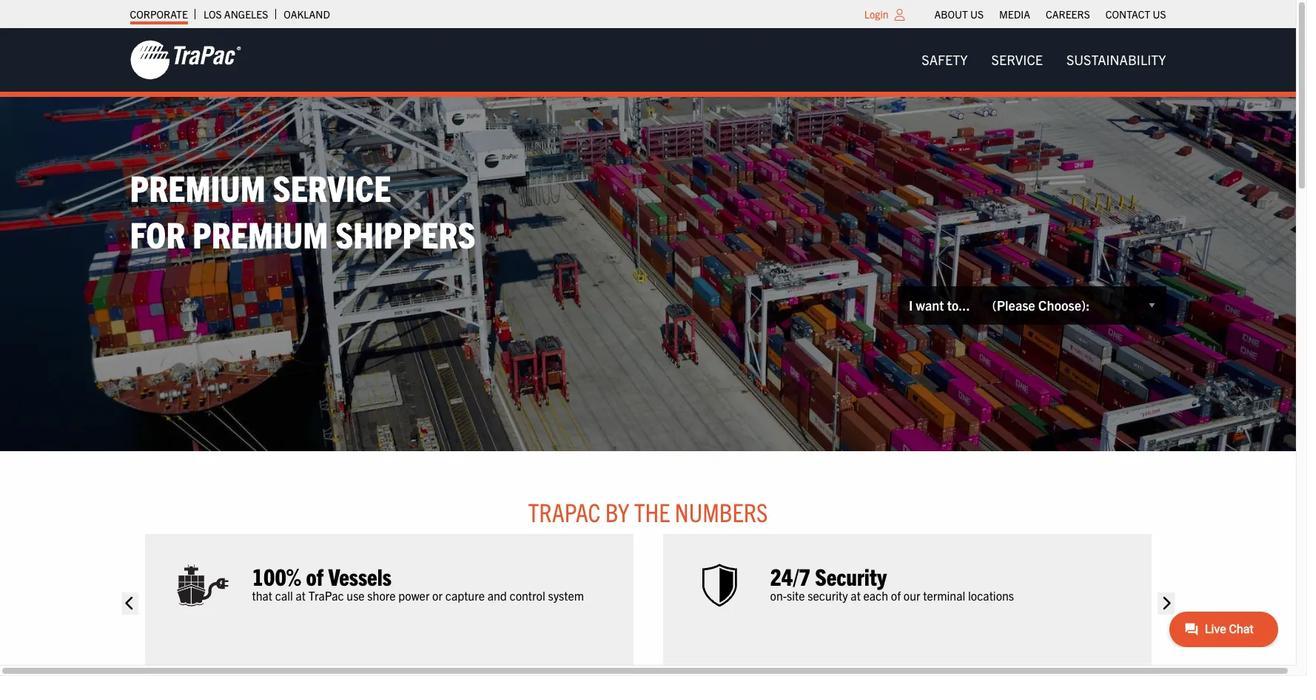 Task type: vqa. For each thing, say whether or not it's contained in the screenshot.
the bottommost up
no



Task type: locate. For each thing, give the bounding box(es) containing it.
i
[[909, 297, 913, 314]]

service
[[992, 51, 1043, 68], [273, 165, 391, 210]]

0 vertical spatial menu bar
[[927, 4, 1174, 24]]

1 horizontal spatial of
[[891, 589, 901, 604]]

our
[[904, 589, 920, 604]]

at right the call
[[296, 589, 306, 604]]

2 at from the left
[[851, 589, 861, 604]]

0 horizontal spatial at
[[296, 589, 306, 604]]

login
[[864, 7, 889, 21]]

system
[[548, 589, 584, 604]]

shore
[[367, 589, 396, 604]]

solid image
[[122, 593, 138, 615]]

0 horizontal spatial service
[[273, 165, 391, 210]]

or
[[432, 589, 443, 604]]

1 horizontal spatial service
[[992, 51, 1043, 68]]

terminal
[[923, 589, 965, 604]]

at left each
[[851, 589, 861, 604]]

about us link
[[934, 4, 984, 24]]

vessels
[[328, 562, 392, 591]]

24/7
[[770, 562, 810, 591]]

us inside contact us link
[[1153, 7, 1166, 21]]

login link
[[864, 7, 889, 21]]

1 vertical spatial service
[[273, 165, 391, 210]]

0 horizontal spatial us
[[970, 7, 984, 21]]

1 horizontal spatial us
[[1153, 7, 1166, 21]]

1 us from the left
[[970, 7, 984, 21]]

the
[[634, 496, 670, 528]]

us for about us
[[970, 7, 984, 21]]

of
[[306, 562, 324, 591], [891, 589, 901, 604]]

safety
[[922, 51, 968, 68]]

light image
[[895, 9, 905, 21]]

corporate image
[[130, 39, 241, 81]]

menu bar containing safety
[[910, 45, 1178, 75]]

corporate link
[[130, 4, 188, 24]]

at
[[296, 589, 306, 604], [851, 589, 861, 604]]

media link
[[999, 4, 1030, 24]]

service link
[[980, 45, 1055, 75]]

trapac
[[528, 496, 601, 528]]

control
[[510, 589, 545, 604]]

premium
[[130, 165, 266, 210], [193, 211, 328, 256]]

us right about in the right top of the page
[[970, 7, 984, 21]]

for
[[130, 211, 185, 256]]

locations
[[968, 589, 1014, 604]]

call
[[275, 589, 293, 604]]

1 at from the left
[[296, 589, 306, 604]]

careers link
[[1046, 4, 1090, 24]]

us
[[970, 7, 984, 21], [1153, 7, 1166, 21]]

safety link
[[910, 45, 980, 75]]

menu bar
[[927, 4, 1174, 24], [910, 45, 1178, 75]]

1 vertical spatial menu bar
[[910, 45, 1178, 75]]

menu bar up service link
[[927, 4, 1174, 24]]

2 us from the left
[[1153, 7, 1166, 21]]

menu bar down careers link on the right top of the page
[[910, 45, 1178, 75]]

each
[[863, 589, 888, 604]]

of left our
[[891, 589, 901, 604]]

us right contact
[[1153, 7, 1166, 21]]

los
[[203, 7, 222, 21]]

1 vertical spatial premium
[[193, 211, 328, 256]]

capture
[[445, 589, 485, 604]]

0 horizontal spatial of
[[306, 562, 324, 591]]

at inside 24/7 security on-site security at each of our terminal locations
[[851, 589, 861, 604]]

at inside 100% of vessels that call at trapac use shore power or capture and control system
[[296, 589, 306, 604]]

at for security
[[851, 589, 861, 604]]

corporate
[[130, 7, 188, 21]]

1 horizontal spatial at
[[851, 589, 861, 604]]

that
[[252, 589, 272, 604]]

sustainability
[[1067, 51, 1166, 68]]

of right the call
[[306, 562, 324, 591]]

i want to...
[[909, 297, 970, 314]]

us inside about us link
[[970, 7, 984, 21]]

shippers
[[335, 211, 476, 256]]



Task type: describe. For each thing, give the bounding box(es) containing it.
on-
[[770, 589, 787, 604]]

about
[[934, 7, 968, 21]]

premium service for premium shippers
[[130, 165, 476, 256]]

about us
[[934, 7, 984, 21]]

24/7 security on-site security at each of our terminal locations
[[770, 562, 1014, 604]]

0 vertical spatial service
[[992, 51, 1043, 68]]

of inside 24/7 security on-site security at each of our terminal locations
[[891, 589, 901, 604]]

angeles
[[224, 7, 268, 21]]

to...
[[947, 297, 970, 314]]

numbers
[[675, 496, 768, 528]]

los angeles
[[203, 7, 268, 21]]

us for contact us
[[1153, 7, 1166, 21]]

100%
[[252, 562, 301, 591]]

by
[[605, 496, 629, 528]]

power
[[398, 589, 430, 604]]

careers
[[1046, 7, 1090, 21]]

security
[[808, 589, 848, 604]]

service inside premium service for premium shippers
[[273, 165, 391, 210]]

menu bar containing about us
[[927, 4, 1174, 24]]

contact
[[1106, 7, 1150, 21]]

0 vertical spatial premium
[[130, 165, 266, 210]]

and
[[488, 589, 507, 604]]

oakland link
[[284, 4, 330, 24]]

security
[[815, 562, 887, 591]]

trapac by the numbers
[[528, 496, 768, 528]]

contact us
[[1106, 7, 1166, 21]]

sustainability link
[[1055, 45, 1178, 75]]

oakland
[[284, 7, 330, 21]]

100% of vessels that call at trapac use shore power or capture and control system
[[252, 562, 584, 604]]

use
[[347, 589, 365, 604]]

at for of
[[296, 589, 306, 604]]

of inside 100% of vessels that call at trapac use shore power or capture and control system
[[306, 562, 324, 591]]

media
[[999, 7, 1030, 21]]

want
[[916, 297, 944, 314]]

contact us link
[[1106, 4, 1166, 24]]

trapac
[[308, 589, 344, 604]]

site
[[787, 589, 805, 604]]

los angeles link
[[203, 4, 268, 24]]



